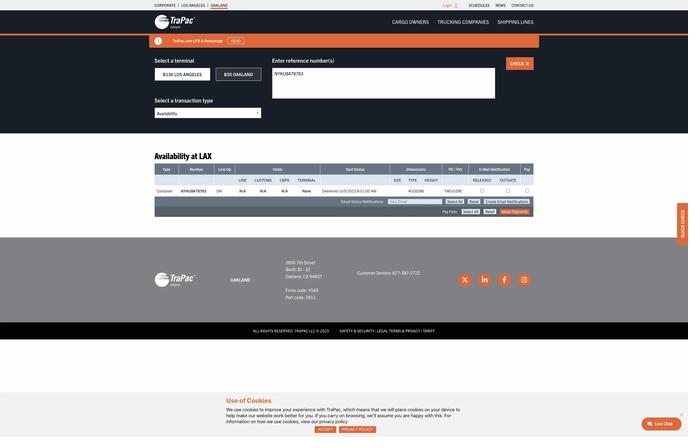 Task type: vqa. For each thing, say whether or not it's contained in the screenshot.
the bottom "Privacy"
yes



Task type: locate. For each thing, give the bounding box(es) containing it.
means
[[357, 407, 371, 412]]

1 cookies from the left
[[243, 407, 259, 412]]

1 horizontal spatial to
[[457, 407, 461, 412]]

on left how
[[251, 419, 256, 424]]

cookies,
[[283, 419, 300, 424]]

2 a from the top
[[171, 97, 174, 104]]

0 vertical spatial with
[[317, 407, 326, 412]]

1 you from the left
[[319, 413, 327, 418]]

1 vertical spatial menu bar
[[388, 16, 539, 27]]

| left tariff 'link'
[[422, 328, 423, 333]]

light image
[[455, 3, 459, 8]]

0 horizontal spatial pay
[[443, 209, 449, 214]]

status right yard
[[354, 167, 365, 172]]

menu bar containing cargo owners
[[388, 16, 539, 27]]

angeles down terminal
[[183, 72, 202, 77]]

your up better
[[283, 407, 292, 412]]

0 horizontal spatial check
[[511, 61, 526, 66]]

0 horizontal spatial use
[[234, 407, 242, 412]]

0 vertical spatial line
[[219, 167, 226, 172]]

type down availability
[[163, 167, 171, 172]]

& right safety
[[354, 328, 357, 333]]

los angeles link
[[182, 1, 205, 9]]

0 horizontal spatial solid image
[[155, 37, 162, 45]]

type down dimensions on the right of the page
[[409, 178, 418, 183]]

0 horizontal spatial |
[[376, 328, 377, 333]]

with left this. on the right of the page
[[425, 413, 434, 418]]

1 your from the left
[[283, 407, 292, 412]]

0 horizontal spatial with
[[317, 407, 326, 412]]

cookies
[[243, 407, 259, 412], [408, 407, 424, 412]]

1 select from the top
[[155, 57, 170, 64]]

0 vertical spatial pay
[[525, 167, 531, 172]]

Your Email email field
[[389, 199, 443, 204]]

you
[[319, 413, 327, 418], [395, 413, 402, 418]]

cookies up make at the left bottom of the page
[[243, 407, 259, 412]]

a for terminal
[[171, 57, 174, 64]]

2 horizontal spatial on
[[425, 407, 430, 412]]

with up "if"
[[317, 407, 326, 412]]

2 oakland image from the top
[[155, 272, 195, 288]]

quick
[[681, 225, 686, 238]]

angeles left oakland link
[[189, 3, 205, 8]]

1 horizontal spatial |
[[422, 328, 423, 333]]

accept
[[318, 427, 333, 432]]

select up 'b136'
[[155, 57, 170, 64]]

0 horizontal spatial your
[[283, 407, 292, 412]]

1 vertical spatial pay
[[443, 209, 449, 214]]

code: up 2811
[[297, 287, 308, 293]]

with
[[317, 407, 326, 412], [425, 413, 434, 418]]

ca
[[304, 274, 309, 279]]

pay right notification
[[525, 167, 531, 172]]

b136
[[163, 72, 173, 77]]

1 horizontal spatial on
[[340, 413, 345, 418]]

1 vertical spatial type
[[409, 178, 418, 183]]

use down work
[[274, 419, 282, 424]]

pay left fees at the right
[[443, 209, 449, 214]]

you.
[[306, 413, 314, 418]]

|
[[376, 328, 377, 333], [422, 328, 423, 333]]

our right make at the left bottom of the page
[[249, 413, 256, 418]]

1 | from the left
[[376, 328, 377, 333]]

0 vertical spatial we
[[381, 407, 387, 412]]

1 horizontal spatial type
[[409, 178, 418, 183]]

cargo owners link
[[388, 16, 434, 27]]

menu bar down light "image"
[[388, 16, 539, 27]]

2 select from the top
[[155, 97, 170, 104]]

check button
[[507, 57, 534, 70]]

1 horizontal spatial &
[[354, 328, 357, 333]]

you right "if"
[[319, 413, 327, 418]]

0 horizontal spatial line
[[219, 167, 226, 172]]

0 vertical spatial privacy
[[406, 328, 421, 333]]

owners
[[410, 19, 429, 25]]

check inside button
[[511, 61, 526, 66]]

n/a
[[240, 189, 246, 193], [260, 189, 267, 193], [282, 189, 288, 193]]

use
[[234, 407, 242, 412], [274, 419, 282, 424]]

1 horizontal spatial line
[[239, 178, 247, 183]]

0 vertical spatial type
[[163, 167, 171, 172]]

menu bar up shipping
[[467, 1, 537, 9]]

0 vertical spatial check
[[511, 61, 526, 66]]

companies
[[463, 19, 490, 25]]

0 vertical spatial a
[[171, 57, 174, 64]]

banner
[[0, 10, 689, 48]]

1 a from the top
[[171, 57, 174, 64]]

1 vertical spatial privacy
[[343, 427, 358, 432]]

privacy policy link
[[339, 426, 376, 433]]

n/a down 'customs'
[[260, 189, 267, 193]]

a left transaction
[[171, 97, 174, 104]]

read
[[232, 38, 241, 43]]

menu bar inside 'banner'
[[388, 16, 539, 27]]

2 | from the left
[[422, 328, 423, 333]]

all
[[253, 328, 260, 333]]

0 vertical spatial angeles
[[189, 3, 205, 8]]

0 horizontal spatial &
[[201, 38, 204, 43]]

1 horizontal spatial solid image
[[526, 62, 530, 66]]

0 horizontal spatial n/a
[[240, 189, 246, 193]]

a left terminal
[[171, 57, 174, 64]]

tariff
[[423, 328, 436, 333]]

b30
[[224, 72, 232, 77]]

carry
[[328, 413, 339, 418]]

1 vertical spatial status
[[352, 199, 362, 204]]

select left transaction
[[155, 97, 170, 104]]

use
[[227, 397, 238, 404]]

pay for pay
[[525, 167, 531, 172]]

mail
[[483, 167, 490, 172]]

1 horizontal spatial pay
[[525, 167, 531, 172]]

we
[[381, 407, 387, 412], [267, 419, 273, 424]]

our down "if"
[[312, 419, 319, 424]]

cookies up the happy
[[408, 407, 424, 412]]

oakland image inside 'banner'
[[155, 14, 195, 30]]

use of cookies we use cookies to improve your experience with trapac, which means that we will place cookies on your device to help make our website work better for you. if you carry on browsing, we'll assume you are happy with this. for information on how we use cookies, view our privacy policy
[[227, 397, 461, 424]]

safety & security | legal terms & privacy | tariff
[[340, 328, 436, 333]]

2 to from the left
[[457, 407, 461, 412]]

angeles
[[189, 3, 205, 8], [183, 72, 202, 77]]

make payments link
[[501, 209, 530, 214]]

help
[[227, 413, 235, 418]]

website
[[257, 413, 273, 418]]

1 horizontal spatial n/a
[[260, 189, 267, 193]]

oakland image
[[155, 14, 195, 30], [155, 272, 195, 288]]

1 vertical spatial solid image
[[526, 62, 530, 66]]

menu bar containing schedules
[[467, 1, 537, 9]]

1 vertical spatial use
[[274, 419, 282, 424]]

& right lfd
[[201, 38, 204, 43]]

on left device
[[425, 407, 430, 412]]

1 vertical spatial select
[[155, 97, 170, 104]]

to right device
[[457, 407, 461, 412]]

customer service: 877-387-2722
[[358, 270, 421, 275]]

0 horizontal spatial on
[[251, 419, 256, 424]]

on up policy
[[340, 413, 345, 418]]

enter reference number(s)
[[272, 57, 335, 64]]

32
[[306, 267, 311, 272]]

menu bar
[[467, 1, 537, 9], [388, 16, 539, 27]]

service:
[[377, 270, 392, 275]]

None checkbox
[[481, 189, 484, 193], [507, 189, 511, 193], [481, 189, 484, 193], [507, 189, 511, 193]]

we up the assume
[[381, 407, 387, 412]]

1 oakland image from the top
[[155, 14, 195, 30]]

1 horizontal spatial check
[[681, 210, 686, 224]]

status for yard
[[354, 167, 365, 172]]

0 horizontal spatial privacy
[[343, 427, 358, 432]]

on
[[425, 407, 430, 412], [340, 413, 345, 418], [251, 419, 256, 424]]

privacy down policy
[[343, 427, 358, 432]]

©
[[317, 328, 320, 333]]

1 vertical spatial with
[[425, 413, 434, 418]]

&
[[201, 38, 204, 43], [354, 328, 357, 333], [402, 328, 405, 333]]

los right corporate link
[[182, 3, 188, 8]]

| left legal
[[376, 328, 377, 333]]

1 horizontal spatial your
[[432, 407, 441, 412]]

1 vertical spatial a
[[171, 97, 174, 104]]

0 vertical spatial select
[[155, 57, 170, 64]]

to
[[260, 407, 264, 412], [457, 407, 461, 412]]

los right 'b136'
[[174, 72, 182, 77]]

2 vertical spatial on
[[251, 419, 256, 424]]

policy
[[336, 419, 348, 424]]

0 vertical spatial status
[[354, 167, 365, 172]]

you down place
[[395, 413, 402, 418]]

login link
[[444, 3, 453, 8]]

2 your from the left
[[432, 407, 441, 412]]

e-
[[480, 167, 483, 172]]

n/a right on
[[240, 189, 246, 193]]

0 horizontal spatial we
[[267, 419, 273, 424]]

footer
[[0, 237, 689, 339]]

line for line op
[[219, 167, 226, 172]]

select a transaction type
[[155, 97, 213, 104]]

status right email
[[352, 199, 362, 204]]

trapac
[[295, 328, 309, 333]]

no image
[[679, 412, 685, 417]]

1 horizontal spatial use
[[274, 419, 282, 424]]

notifications
[[363, 199, 384, 204]]

0 horizontal spatial cookies
[[243, 407, 259, 412]]

2 cookies from the left
[[408, 407, 424, 412]]

1 vertical spatial on
[[340, 413, 345, 418]]

safety
[[340, 328, 353, 333]]

0 vertical spatial code:
[[297, 287, 308, 293]]

firms
[[286, 287, 296, 293]]

0 vertical spatial oakland image
[[155, 14, 195, 30]]

contact us link
[[512, 1, 534, 9]]

use up make at the left bottom of the page
[[234, 407, 242, 412]]

-
[[303, 267, 305, 272]]

pay
[[525, 167, 531, 172], [443, 209, 449, 214]]

& right terms
[[402, 328, 405, 333]]

privacy left tariff 'link'
[[406, 328, 421, 333]]

we down website
[[267, 419, 273, 424]]

1 n/a from the left
[[240, 189, 246, 193]]

0 horizontal spatial our
[[249, 413, 256, 418]]

1 vertical spatial line
[[239, 178, 247, 183]]

1 horizontal spatial our
[[312, 419, 319, 424]]

3 n/a from the left
[[282, 189, 288, 193]]

firms code:  y549 port code:  2811
[[286, 287, 319, 300]]

select
[[155, 57, 170, 64], [155, 97, 170, 104]]

your up this. on the right of the page
[[432, 407, 441, 412]]

None button
[[446, 199, 465, 204], [468, 199, 481, 204], [485, 199, 530, 204], [462, 209, 481, 214], [484, 209, 497, 214], [446, 199, 465, 204], [468, 199, 481, 204], [485, 199, 530, 204], [462, 209, 481, 214], [484, 209, 497, 214]]

browsing,
[[346, 413, 366, 418]]

1 vertical spatial we
[[267, 419, 273, 424]]

2 horizontal spatial n/a
[[282, 189, 288, 193]]

0 horizontal spatial you
[[319, 413, 327, 418]]

yard
[[346, 167, 354, 172]]

login
[[444, 3, 453, 8]]

2 you from the left
[[395, 413, 402, 418]]

check
[[511, 61, 526, 66], [681, 210, 686, 224]]

1 vertical spatial oakland image
[[155, 272, 195, 288]]

1 vertical spatial check
[[681, 210, 686, 224]]

notification
[[491, 167, 511, 172]]

footer containing 2800 7th street
[[0, 237, 689, 339]]

0 vertical spatial menu bar
[[467, 1, 537, 9]]

solid image
[[155, 37, 162, 45], [526, 62, 530, 66]]

type
[[203, 97, 213, 104]]

0 horizontal spatial to
[[260, 407, 264, 412]]

solid image inside the 'check' button
[[526, 62, 530, 66]]

privacy inside privacy policy link
[[343, 427, 358, 432]]

privacy policy
[[343, 427, 373, 432]]

enter
[[272, 57, 285, 64]]

line left op
[[219, 167, 226, 172]]

/
[[455, 167, 456, 171]]

to up website
[[260, 407, 264, 412]]

schedules link
[[469, 1, 490, 9]]

1 horizontal spatial cookies
[[408, 407, 424, 412]]

line left 'customs'
[[239, 178, 247, 183]]

10/5/2023
[[339, 189, 357, 193]]

status
[[354, 167, 365, 172], [352, 199, 362, 204]]

berth
[[286, 267, 296, 272]]

payments
[[512, 209, 528, 214]]

size
[[394, 178, 402, 183]]

information
[[227, 419, 250, 424]]

at
[[191, 150, 198, 161]]

code: right the port
[[295, 294, 305, 300]]

1 vertical spatial angeles
[[183, 72, 202, 77]]

street
[[304, 260, 316, 265]]

None checkbox
[[526, 189, 530, 193]]

0 vertical spatial on
[[425, 407, 430, 412]]

pay fees
[[443, 209, 458, 214]]

code:
[[297, 287, 308, 293], [295, 294, 305, 300]]

n/a down cbpa
[[282, 189, 288, 193]]

1 horizontal spatial you
[[395, 413, 402, 418]]



Task type: describe. For each thing, give the bounding box(es) containing it.
voy
[[457, 167, 463, 171]]

schedules
[[469, 3, 490, 8]]

pay for pay fees
[[443, 209, 449, 214]]

reserved.
[[275, 328, 294, 333]]

877-
[[393, 270, 402, 275]]

device
[[442, 407, 455, 412]]

trucking companies link
[[434, 16, 494, 27]]

holds
[[273, 167, 283, 172]]

cbpa
[[280, 178, 290, 183]]

select for select a transaction type
[[155, 97, 170, 104]]

2 horizontal spatial &
[[402, 328, 405, 333]]

0 horizontal spatial type
[[163, 167, 171, 172]]

number
[[190, 167, 204, 172]]

all rights reserved. trapac llc © 2023
[[253, 328, 329, 333]]

dimensions
[[407, 167, 426, 172]]

nyku8478783
[[181, 189, 207, 193]]

shipping lines
[[498, 19, 534, 25]]

corporate
[[155, 3, 176, 8]]

op
[[227, 167, 231, 172]]

angeles inside los angeles link
[[189, 3, 205, 8]]

oakland link
[[211, 1, 228, 9]]

customs
[[255, 178, 272, 183]]

8:01:00
[[357, 189, 370, 193]]

legal terms & privacy link
[[378, 328, 421, 333]]

1 to from the left
[[260, 407, 264, 412]]

fees
[[450, 209, 458, 214]]

1 horizontal spatial with
[[425, 413, 434, 418]]

port
[[286, 294, 294, 300]]

2 n/a from the left
[[260, 189, 267, 193]]

contact us
[[512, 3, 534, 8]]

7th
[[297, 260, 303, 265]]

tariff link
[[423, 328, 436, 333]]

delivered 10/5/2023 8:01:00 am
[[323, 189, 377, 193]]

cargo
[[393, 19, 409, 25]]

news link
[[496, 1, 506, 9]]

happy
[[411, 413, 424, 418]]

we'll
[[367, 413, 377, 418]]

experience
[[293, 407, 316, 412]]

security
[[358, 328, 375, 333]]

2 vertical spatial oakland
[[231, 277, 251, 282]]

0 vertical spatial oakland
[[211, 3, 228, 8]]

oakland,
[[286, 274, 303, 279]]

2800
[[286, 260, 296, 265]]

b30 oakland
[[224, 72, 253, 77]]

ywo/039e
[[445, 189, 463, 193]]

0 vertical spatial los
[[182, 3, 188, 8]]

trapac.com lfd & demurrage
[[173, 38, 223, 43]]

released
[[474, 178, 492, 183]]

1 horizontal spatial privacy
[[406, 328, 421, 333]]

accept link
[[315, 426, 337, 433]]

trucking companies
[[438, 19, 490, 25]]

reference
[[286, 57, 309, 64]]

1 vertical spatial oakland
[[233, 72, 253, 77]]

news
[[496, 3, 506, 8]]

email
[[342, 199, 351, 204]]

shipping
[[498, 19, 520, 25]]

1 horizontal spatial we
[[381, 407, 387, 412]]

email status notifications
[[342, 199, 384, 204]]

availability at lax
[[155, 150, 212, 161]]

assume
[[378, 413, 394, 418]]

if
[[316, 413, 318, 418]]

make payments
[[502, 209, 528, 214]]

cookies
[[247, 397, 272, 404]]

on
[[217, 189, 222, 193]]

line for line
[[239, 178, 247, 183]]

b136 los angeles
[[163, 72, 202, 77]]

Enter reference number(s) text field
[[272, 68, 496, 99]]

40/sd/86
[[409, 189, 424, 193]]

that
[[372, 407, 380, 412]]

better
[[285, 413, 298, 418]]

terminal
[[175, 57, 195, 64]]

status for email
[[352, 199, 362, 204]]

llc
[[309, 328, 316, 333]]

0 vertical spatial solid image
[[155, 37, 162, 45]]

lines
[[521, 19, 534, 25]]

availability
[[155, 150, 190, 161]]

improve
[[265, 407, 282, 412]]

us
[[529, 3, 534, 8]]

1 vertical spatial our
[[312, 419, 319, 424]]

rights
[[261, 328, 274, 333]]

read link
[[228, 37, 244, 44]]

customer
[[358, 270, 376, 275]]

387-
[[402, 270, 411, 275]]

banner containing cargo owners
[[0, 10, 689, 48]]

select a terminal
[[155, 57, 195, 64]]

0 vertical spatial use
[[234, 407, 242, 412]]

1 vertical spatial code:
[[295, 294, 305, 300]]

corporate link
[[155, 1, 176, 9]]

2722
[[411, 270, 421, 275]]

quick check link
[[678, 203, 689, 245]]

2023
[[321, 328, 329, 333]]

outgate
[[501, 178, 517, 183]]

trapac,
[[327, 407, 342, 412]]

lax
[[199, 150, 212, 161]]

0 vertical spatial our
[[249, 413, 256, 418]]

number(s)
[[310, 57, 335, 64]]

1 vertical spatial los
[[174, 72, 182, 77]]

a for transaction
[[171, 97, 174, 104]]

e-mail notification
[[480, 167, 511, 172]]

select for select a terminal
[[155, 57, 170, 64]]

2811
[[306, 294, 316, 300]]

we
[[227, 407, 233, 412]]

legal
[[378, 328, 389, 333]]



